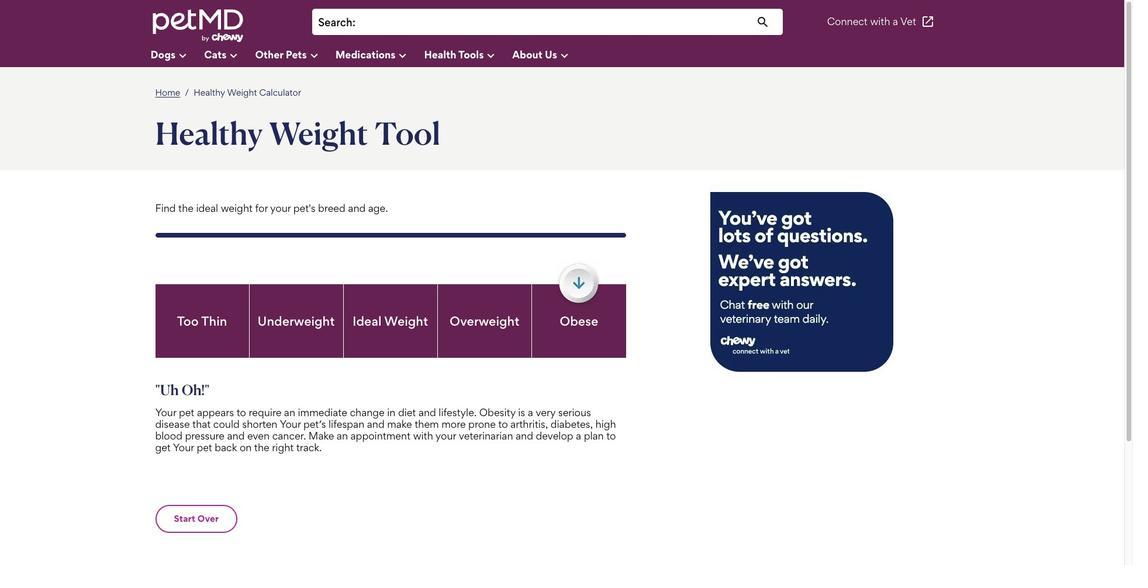 Task type: locate. For each thing, give the bounding box(es) containing it.
2 vertical spatial weight
[[384, 314, 428, 329]]

change
[[350, 407, 385, 419]]

a right is
[[528, 407, 533, 419]]

0 vertical spatial your
[[270, 202, 291, 214]]

an
[[284, 407, 295, 419], [337, 430, 348, 442]]

too
[[177, 314, 199, 329]]

1 vertical spatial pet
[[197, 442, 212, 454]]

start
[[174, 514, 195, 525]]

back
[[215, 442, 237, 454]]

dogs button
[[151, 44, 204, 67]]

cats button
[[204, 44, 255, 67]]

your
[[270, 202, 291, 214], [435, 430, 456, 442]]

with left vet
[[870, 15, 890, 28]]

pet's
[[303, 418, 326, 431]]

healthy down cats
[[194, 87, 225, 98]]

develop
[[536, 430, 573, 442]]

and right diet
[[419, 407, 436, 419]]

other pets
[[255, 48, 307, 60]]

a left plan
[[576, 430, 581, 442]]

your
[[155, 407, 176, 419], [280, 418, 301, 431], [173, 442, 194, 454]]

medications
[[335, 48, 396, 60]]

1 vertical spatial your
[[435, 430, 456, 442]]

1 horizontal spatial with
[[870, 15, 890, 28]]

pet down "uh oh!"
[[179, 407, 194, 419]]

other
[[255, 48, 283, 60]]

weight
[[221, 202, 253, 214]]

and down is
[[516, 430, 533, 442]]

0 vertical spatial weight
[[227, 87, 257, 98]]

them
[[415, 418, 439, 431]]

ideal
[[353, 314, 381, 329]]

track.
[[296, 442, 322, 454]]

cats
[[204, 48, 227, 60]]

with
[[870, 15, 890, 28], [413, 430, 433, 442]]

too thin
[[177, 314, 227, 329]]

0 horizontal spatial pet
[[179, 407, 194, 419]]

your down lifestyle.
[[435, 430, 456, 442]]

weight down calculator
[[269, 114, 368, 153]]

0 horizontal spatial to
[[237, 407, 246, 419]]

"uh
[[155, 382, 179, 399]]

pet left back
[[197, 442, 212, 454]]

the inside "your pet appears to require an immediate change in diet and lifestyle. obesity is a very serious disease that could shorten your pet's lifespan and make them more prone to arthritis, diabetes, high blood pressure and even cancer. make an appointment with your veterinarian and develop a plan to get your pet back on the right track."
[[254, 442, 269, 454]]

1 vertical spatial the
[[254, 442, 269, 454]]

healthy weight tool
[[155, 114, 440, 153]]

2 horizontal spatial a
[[893, 15, 898, 28]]

breed
[[318, 202, 345, 214]]

health
[[424, 48, 456, 60]]

and left in
[[367, 418, 385, 431]]

connect
[[827, 15, 868, 28]]

0 vertical spatial with
[[870, 15, 890, 28]]

weight right "ideal"
[[384, 314, 428, 329]]

:
[[352, 16, 356, 29]]

high
[[596, 418, 616, 431]]

0 horizontal spatial with
[[413, 430, 433, 442]]

"uh oh!"
[[155, 382, 210, 399]]

1 horizontal spatial your
[[435, 430, 456, 442]]

1 vertical spatial weight
[[269, 114, 368, 153]]

1 vertical spatial an
[[337, 430, 348, 442]]

your right 'for'
[[270, 202, 291, 214]]

healthy down healthy weight calculator
[[155, 114, 263, 153]]

0 horizontal spatial weight
[[227, 87, 257, 98]]

1 vertical spatial healthy
[[155, 114, 263, 153]]

veterinarian
[[459, 430, 513, 442]]

the right on
[[254, 442, 269, 454]]

1 horizontal spatial a
[[576, 430, 581, 442]]

to left the require at the bottom left of page
[[237, 407, 246, 419]]

an up cancer.
[[284, 407, 295, 419]]

a left vet
[[893, 15, 898, 28]]

a inside button
[[893, 15, 898, 28]]

weight left calculator
[[227, 87, 257, 98]]

healthy
[[194, 87, 225, 98], [155, 114, 263, 153]]

0 horizontal spatial your
[[270, 202, 291, 214]]

make
[[387, 418, 412, 431]]

weight
[[227, 87, 257, 98], [269, 114, 368, 153], [384, 314, 428, 329]]

0 vertical spatial the
[[178, 202, 194, 214]]

1 horizontal spatial weight
[[269, 114, 368, 153]]

None text field
[[361, 15, 777, 30]]

start over button
[[155, 506, 237, 534]]

1 horizontal spatial the
[[254, 442, 269, 454]]

diabetes,
[[551, 418, 593, 431]]

obesity
[[479, 407, 516, 419]]

with right make on the left of page
[[413, 430, 433, 442]]

require
[[249, 407, 281, 419]]

the right find
[[178, 202, 194, 214]]

prone
[[468, 418, 496, 431]]

pressure
[[185, 430, 225, 442]]

an right make
[[337, 430, 348, 442]]

over
[[197, 514, 219, 525]]

pet
[[179, 407, 194, 419], [197, 442, 212, 454]]

medications button
[[335, 44, 424, 67]]

1 vertical spatial a
[[528, 407, 533, 419]]

and left age.
[[348, 202, 366, 214]]

1 horizontal spatial to
[[498, 418, 508, 431]]

disease
[[155, 418, 190, 431]]

arthritis,
[[510, 418, 548, 431]]

and
[[348, 202, 366, 214], [419, 407, 436, 419], [367, 418, 385, 431], [227, 430, 245, 442], [516, 430, 533, 442]]

health tools
[[424, 48, 484, 60]]

the
[[178, 202, 194, 214], [254, 442, 269, 454]]

pet's
[[293, 202, 316, 214]]

0 vertical spatial a
[[893, 15, 898, 28]]

to
[[237, 407, 246, 419], [498, 418, 508, 431], [606, 430, 616, 442]]

0 horizontal spatial an
[[284, 407, 295, 419]]

to right prone
[[498, 418, 508, 431]]

dogs
[[151, 48, 176, 60]]

0 horizontal spatial the
[[178, 202, 194, 214]]

to right plan
[[606, 430, 616, 442]]

0 vertical spatial an
[[284, 407, 295, 419]]

your inside "your pet appears to require an immediate change in diet and lifestyle. obesity is a very serious disease that could shorten your pet's lifespan and make them more prone to arthritis, diabetes, high blood pressure and even cancer. make an appointment with your veterinarian and develop a plan to get your pet back on the right track."
[[435, 430, 456, 442]]

appears
[[197, 407, 234, 419]]

find
[[155, 202, 176, 214]]

0 vertical spatial healthy
[[194, 87, 225, 98]]

get
[[155, 442, 171, 454]]

1 vertical spatial with
[[413, 430, 433, 442]]

calculator
[[259, 87, 301, 98]]

2 vertical spatial a
[[576, 430, 581, 442]]



Task type: describe. For each thing, give the bounding box(es) containing it.
thin
[[201, 314, 227, 329]]

for
[[255, 202, 268, 214]]

find the ideal weight for your pet's breed and age.
[[155, 202, 388, 214]]

about us
[[512, 48, 557, 60]]

home
[[155, 87, 180, 98]]

other pets button
[[255, 44, 335, 67]]

your pet appears to require an immediate change in diet and lifestyle. obesity is a very serious disease that could shorten your pet's lifespan and make them more prone to arthritis, diabetes, high blood pressure and even cancer. make an appointment with your veterinarian and develop a plan to get your pet back on the right track.
[[155, 407, 616, 454]]

search
[[318, 16, 352, 29]]

cancer.
[[272, 430, 306, 442]]

petmd home image
[[151, 8, 244, 44]]

2 horizontal spatial weight
[[384, 314, 428, 329]]

underweight
[[258, 314, 335, 329]]

weight for calculator
[[227, 87, 257, 98]]

healthy for healthy weight calculator
[[194, 87, 225, 98]]

us
[[545, 48, 557, 60]]

oh!"
[[182, 382, 210, 399]]

healthy for healthy weight tool
[[155, 114, 263, 153]]

with inside "your pet appears to require an immediate change in diet and lifestyle. obesity is a very serious disease that could shorten your pet's lifespan and make them more prone to arthritis, diabetes, high blood pressure and even cancer. make an appointment with your veterinarian and develop a plan to get your pet back on the right track."
[[413, 430, 433, 442]]

even
[[247, 430, 270, 442]]

on
[[240, 442, 252, 454]]

and left even
[[227, 430, 245, 442]]

lifespan
[[329, 418, 364, 431]]

start over
[[174, 514, 219, 525]]

more
[[442, 418, 466, 431]]

your down "uh
[[155, 407, 176, 419]]

make
[[309, 430, 334, 442]]

ideal weight
[[353, 314, 428, 329]]

about us button
[[512, 44, 586, 67]]

1 horizontal spatial pet
[[197, 442, 212, 454]]

your left pet's
[[280, 418, 301, 431]]

blood
[[155, 430, 182, 442]]

is
[[518, 407, 525, 419]]

tools
[[458, 48, 484, 60]]

with inside connect with a vet button
[[870, 15, 890, 28]]

about
[[512, 48, 543, 60]]

plan
[[584, 430, 604, 442]]

your right get
[[173, 442, 194, 454]]

1 horizontal spatial an
[[337, 430, 348, 442]]

connect with a vet
[[827, 15, 916, 28]]

that
[[192, 418, 211, 431]]

0 horizontal spatial a
[[528, 407, 533, 419]]

tool
[[375, 114, 440, 153]]

age.
[[368, 202, 388, 214]]

0 vertical spatial pet
[[179, 407, 194, 419]]

2 horizontal spatial to
[[606, 430, 616, 442]]

very
[[536, 407, 556, 419]]

home link
[[155, 87, 180, 98]]

healthy weight calculator
[[194, 87, 301, 98]]

lifestyle.
[[439, 407, 477, 419]]

right
[[272, 442, 294, 454]]

in
[[387, 407, 396, 419]]

obese
[[560, 314, 598, 329]]

pets
[[286, 48, 307, 60]]

get instant vet help via chat or video. connect with a vet. chewy health image
[[704, 184, 900, 380]]

serious
[[558, 407, 591, 419]]

diet
[[398, 407, 416, 419]]

weight for tool
[[269, 114, 368, 153]]

ideal
[[196, 202, 218, 214]]

appointment
[[351, 430, 411, 442]]

immediate
[[298, 407, 347, 419]]

shorten
[[242, 418, 277, 431]]

overweight
[[450, 314, 519, 329]]

could
[[213, 418, 240, 431]]

health tools button
[[424, 44, 512, 67]]

vet
[[900, 15, 916, 28]]

search :
[[318, 16, 356, 29]]

connect with a vet button
[[827, 8, 935, 36]]



Task type: vqa. For each thing, say whether or not it's contained in the screenshot.
right 'HEALTH'
no



